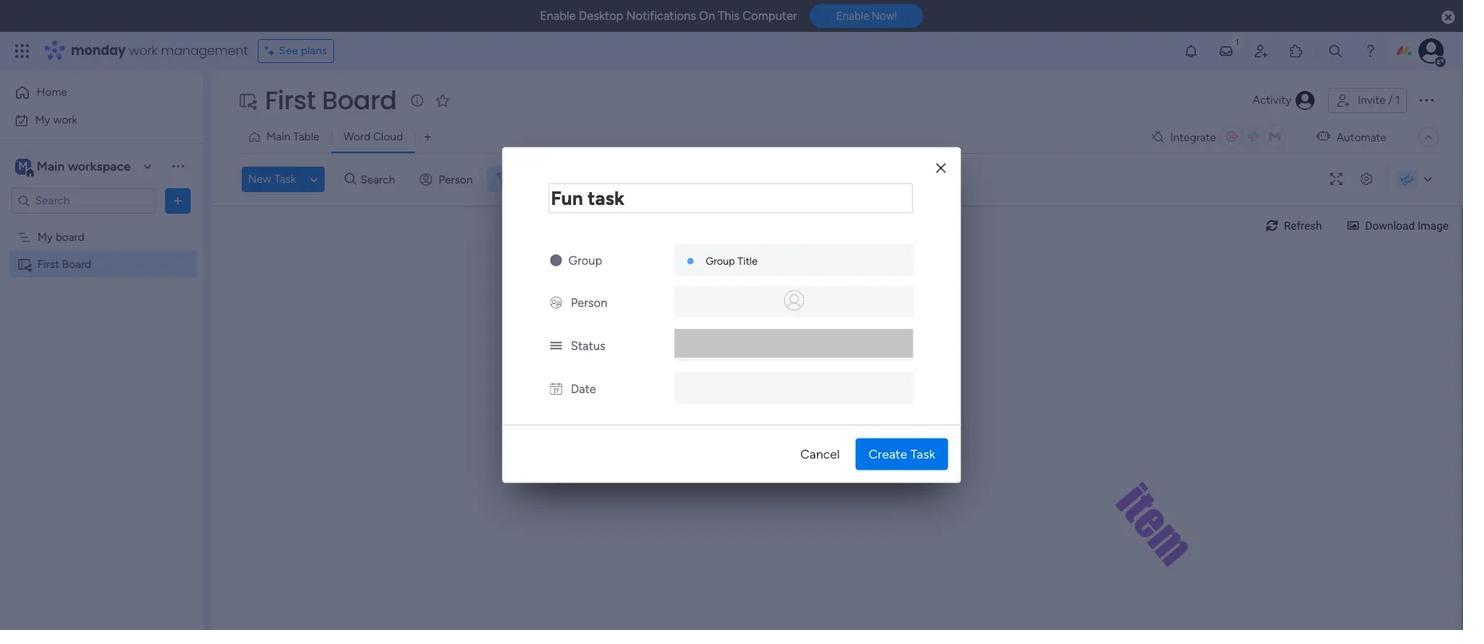 Task type: vqa. For each thing, say whether or not it's contained in the screenshot.
Register now →
no



Task type: locate. For each thing, give the bounding box(es) containing it.
list box
[[0, 220, 204, 493]]

work down home
[[53, 113, 78, 127]]

0 horizontal spatial task
[[274, 172, 296, 186]]

/ right invite
[[1389, 93, 1393, 107]]

main inside workspace selection 'element'
[[37, 158, 65, 174]]

dialog
[[502, 147, 961, 483]]

enable left now!
[[837, 10, 870, 23]]

0 horizontal spatial enable
[[540, 9, 576, 23]]

0 horizontal spatial board
[[62, 257, 91, 271]]

1 horizontal spatial main
[[267, 130, 291, 144]]

1 vertical spatial work
[[53, 113, 78, 127]]

0 vertical spatial task
[[274, 172, 296, 186]]

add view image
[[425, 131, 431, 143]]

1 horizontal spatial group
[[706, 255, 735, 267]]

first board down my board
[[38, 257, 91, 271]]

group title
[[706, 255, 758, 267]]

/ 1 button
[[487, 167, 582, 192]]

1 horizontal spatial task
[[911, 447, 936, 462]]

main left table
[[267, 130, 291, 144]]

computer
[[743, 9, 797, 23]]

0 vertical spatial work
[[129, 42, 158, 60]]

main workspace
[[37, 158, 131, 174]]

0 horizontal spatial 1
[[551, 173, 556, 186]]

person button
[[413, 167, 482, 192]]

main inside button
[[267, 130, 291, 144]]

first board
[[265, 82, 397, 118], [38, 257, 91, 271]]

0 vertical spatial first board
[[265, 82, 397, 118]]

1 vertical spatial my
[[38, 230, 53, 244]]

first up main table
[[265, 82, 316, 118]]

person
[[439, 173, 473, 186], [571, 296, 608, 310]]

activity button
[[1247, 88, 1322, 113]]

this
[[718, 9, 740, 23]]

0 horizontal spatial shareable board image
[[17, 257, 32, 272]]

1 left arrow down "image"
[[551, 173, 556, 186]]

1 horizontal spatial shareable board image
[[238, 91, 257, 110]]

open full screen image
[[1324, 174, 1350, 186]]

main
[[267, 130, 291, 144], [37, 158, 65, 174]]

notifications image
[[1184, 43, 1200, 59]]

date
[[571, 382, 596, 396]]

board up word
[[322, 82, 397, 118]]

1 vertical spatial /
[[544, 173, 549, 186]]

my work button
[[10, 107, 172, 133]]

group left 'title'
[[706, 255, 735, 267]]

1 horizontal spatial enable
[[837, 10, 870, 23]]

/ inside "button"
[[1389, 93, 1393, 107]]

1 vertical spatial main
[[37, 158, 65, 174]]

first down my board
[[38, 257, 59, 271]]

invite / 1
[[1358, 93, 1401, 107]]

group right the v2 sun image
[[569, 253, 603, 268]]

group for group
[[569, 253, 603, 268]]

1 vertical spatial first board
[[38, 257, 91, 271]]

option
[[0, 223, 204, 226]]

None field
[[549, 183, 913, 214]]

1 inside "button"
[[1396, 93, 1401, 107]]

1 horizontal spatial work
[[129, 42, 158, 60]]

1 horizontal spatial first board
[[265, 82, 397, 118]]

task inside button
[[911, 447, 936, 462]]

collapse board header image
[[1423, 131, 1436, 144]]

1 vertical spatial board
[[62, 257, 91, 271]]

0 vertical spatial /
[[1389, 93, 1393, 107]]

table
[[293, 130, 320, 144]]

work inside button
[[53, 113, 78, 127]]

task
[[274, 172, 296, 186], [911, 447, 936, 462]]

shareable board image
[[238, 91, 257, 110], [17, 257, 32, 272]]

0 horizontal spatial person
[[439, 173, 473, 186]]

0 horizontal spatial /
[[544, 173, 549, 186]]

0 vertical spatial shareable board image
[[238, 91, 257, 110]]

enable
[[540, 9, 576, 23], [837, 10, 870, 23]]

0 vertical spatial 1
[[1396, 93, 1401, 107]]

task for new task
[[274, 172, 296, 186]]

1 vertical spatial task
[[911, 447, 936, 462]]

enable inside button
[[837, 10, 870, 23]]

arrow down image
[[563, 170, 582, 189]]

group
[[569, 253, 603, 268], [706, 255, 735, 267]]

/
[[1389, 93, 1393, 107], [544, 173, 549, 186]]

board
[[56, 230, 85, 244]]

cancel button
[[788, 439, 853, 470]]

board
[[322, 82, 397, 118], [62, 257, 91, 271]]

my work
[[35, 113, 78, 127]]

none field inside 'dialog'
[[549, 183, 913, 214]]

task inside button
[[274, 172, 296, 186]]

work for my
[[53, 113, 78, 127]]

first board up table
[[265, 82, 397, 118]]

0 vertical spatial main
[[267, 130, 291, 144]]

home button
[[10, 80, 172, 105]]

0 vertical spatial my
[[35, 113, 50, 127]]

search everything image
[[1328, 43, 1344, 59]]

/ left arrow down "image"
[[544, 173, 549, 186]]

workspace
[[68, 158, 131, 174]]

first
[[265, 82, 316, 118], [38, 257, 59, 271]]

main for main table
[[267, 130, 291, 144]]

see
[[279, 44, 298, 57]]

0 horizontal spatial first
[[38, 257, 59, 271]]

enable desktop notifications on this computer
[[540, 9, 797, 23]]

work right 'monday'
[[129, 42, 158, 60]]

1 vertical spatial person
[[571, 296, 608, 310]]

1 right invite
[[1396, 93, 1401, 107]]

1 horizontal spatial person
[[571, 296, 608, 310]]

status
[[571, 339, 606, 353]]

management
[[161, 42, 248, 60]]

my down home
[[35, 113, 50, 127]]

my
[[35, 113, 50, 127], [38, 230, 53, 244]]

0 horizontal spatial main
[[37, 158, 65, 174]]

my left board
[[38, 230, 53, 244]]

enable left desktop
[[540, 9, 576, 23]]

create task
[[869, 447, 936, 462]]

person inside popup button
[[439, 173, 473, 186]]

create
[[869, 447, 908, 462]]

0 horizontal spatial work
[[53, 113, 78, 127]]

0 horizontal spatial group
[[569, 253, 603, 268]]

1
[[1396, 93, 1401, 107], [551, 173, 556, 186]]

/ inside popup button
[[544, 173, 549, 186]]

see plans
[[279, 44, 327, 57]]

settings image
[[1354, 174, 1380, 186]]

cloud
[[373, 130, 403, 144]]

0 vertical spatial person
[[439, 173, 473, 186]]

1 vertical spatial first
[[38, 257, 59, 271]]

new
[[248, 172, 272, 186]]

my inside button
[[35, 113, 50, 127]]

main table button
[[242, 125, 332, 150]]

1 horizontal spatial 1
[[1396, 93, 1401, 107]]

task for create task
[[911, 447, 936, 462]]

main right workspace image
[[37, 158, 65, 174]]

person right "search" field
[[439, 173, 473, 186]]

1 vertical spatial 1
[[551, 173, 556, 186]]

see plans button
[[258, 39, 335, 63]]

board down board
[[62, 257, 91, 271]]

task right create
[[911, 447, 936, 462]]

task right new
[[274, 172, 296, 186]]

1 horizontal spatial /
[[1389, 93, 1393, 107]]

group for group title
[[706, 255, 735, 267]]

new task
[[248, 172, 296, 186]]

my board
[[38, 230, 85, 244]]

1 horizontal spatial first
[[265, 82, 316, 118]]

person right v2 multiple person column icon
[[571, 296, 608, 310]]

work
[[129, 42, 158, 60], [53, 113, 78, 127]]

1 horizontal spatial board
[[322, 82, 397, 118]]



Task type: describe. For each thing, give the bounding box(es) containing it.
activity
[[1253, 93, 1292, 107]]

1 image
[[1231, 33, 1245, 51]]

home
[[37, 85, 67, 99]]

1 vertical spatial shareable board image
[[17, 257, 32, 272]]

on
[[699, 9, 715, 23]]

main table
[[267, 130, 320, 144]]

close image
[[937, 162, 946, 174]]

add to favorites image
[[435, 92, 451, 108]]

create task button
[[856, 439, 949, 470]]

inbox image
[[1219, 43, 1235, 59]]

enable now! button
[[810, 4, 924, 28]]

invite / 1 button
[[1329, 88, 1408, 113]]

enable for enable desktop notifications on this computer
[[540, 9, 576, 23]]

my for my work
[[35, 113, 50, 127]]

First Board field
[[261, 82, 401, 118]]

word cloud
[[344, 130, 403, 144]]

autopilot image
[[1317, 126, 1331, 147]]

plans
[[301, 44, 327, 57]]

Search field
[[357, 168, 404, 191]]

enable now!
[[837, 10, 897, 23]]

list box containing my board
[[0, 220, 204, 493]]

dialog containing cancel
[[502, 147, 961, 483]]

v2 sun image
[[550, 253, 562, 268]]

m
[[18, 159, 28, 173]]

title
[[738, 255, 758, 267]]

invite
[[1358, 93, 1386, 107]]

main for main workspace
[[37, 158, 65, 174]]

dapulse integrations image
[[1152, 131, 1164, 143]]

v2 status image
[[550, 339, 562, 353]]

cancel
[[801, 447, 840, 462]]

automate
[[1337, 130, 1387, 144]]

word cloud button
[[332, 125, 415, 150]]

enable for enable now!
[[837, 10, 870, 23]]

help image
[[1363, 43, 1379, 59]]

my for my board
[[38, 230, 53, 244]]

jacob simon image
[[1419, 38, 1445, 64]]

0 vertical spatial board
[[322, 82, 397, 118]]

v2 search image
[[345, 171, 357, 189]]

desktop
[[579, 9, 624, 23]]

dapulse date column image
[[550, 382, 562, 396]]

apps image
[[1289, 43, 1305, 59]]

now!
[[872, 10, 897, 23]]

Search in workspace field
[[34, 192, 133, 210]]

select product image
[[14, 43, 30, 59]]

dapulse close image
[[1442, 10, 1456, 26]]

integrate
[[1171, 130, 1217, 144]]

word
[[344, 130, 371, 144]]

new task button
[[242, 167, 303, 192]]

v2 multiple person column image
[[550, 296, 562, 310]]

monday
[[71, 42, 126, 60]]

show board description image
[[408, 93, 427, 109]]

workspace selection element
[[15, 157, 133, 178]]

/ 1
[[544, 173, 556, 186]]

angle down image
[[310, 174, 318, 186]]

monday work management
[[71, 42, 248, 60]]

workspace image
[[15, 158, 31, 175]]

0 horizontal spatial first board
[[38, 257, 91, 271]]

1 inside popup button
[[551, 173, 556, 186]]

notifications
[[627, 9, 696, 23]]

invite members image
[[1254, 43, 1270, 59]]

0 vertical spatial first
[[265, 82, 316, 118]]

person inside 'dialog'
[[571, 296, 608, 310]]

work for monday
[[129, 42, 158, 60]]



